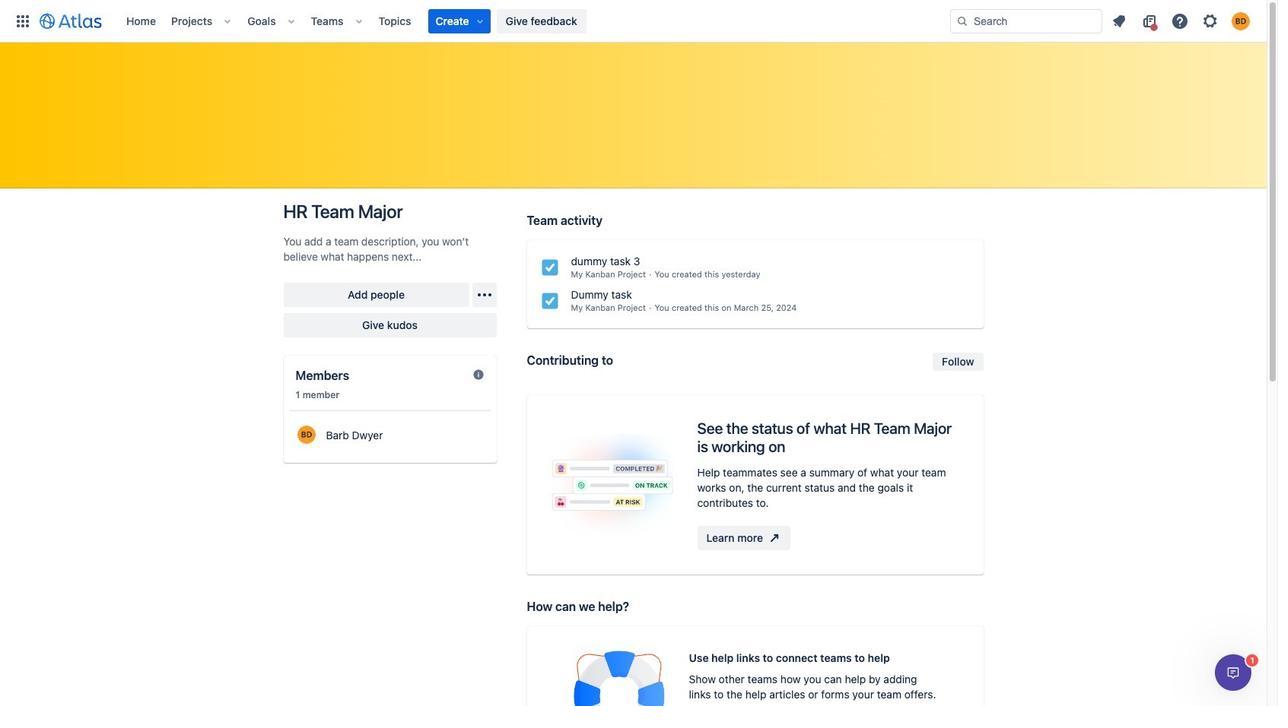Task type: vqa. For each thing, say whether or not it's contained in the screenshot.
search field at the top right of page
yes



Task type: describe. For each thing, give the bounding box(es) containing it.
top element
[[9, 0, 951, 42]]

settings image
[[1202, 12, 1220, 30]]

help image
[[1171, 12, 1189, 30]]

switch to... image
[[14, 12, 32, 30]]



Task type: locate. For each thing, give the bounding box(es) containing it.
actions image
[[475, 286, 494, 304]]

Search field
[[951, 9, 1103, 33]]

dialog
[[1215, 655, 1252, 692]]

banner
[[0, 0, 1267, 43]]

notifications image
[[1110, 12, 1129, 30]]

search image
[[957, 15, 969, 27]]

account image
[[1232, 12, 1250, 30]]

None search field
[[951, 9, 1103, 33]]



